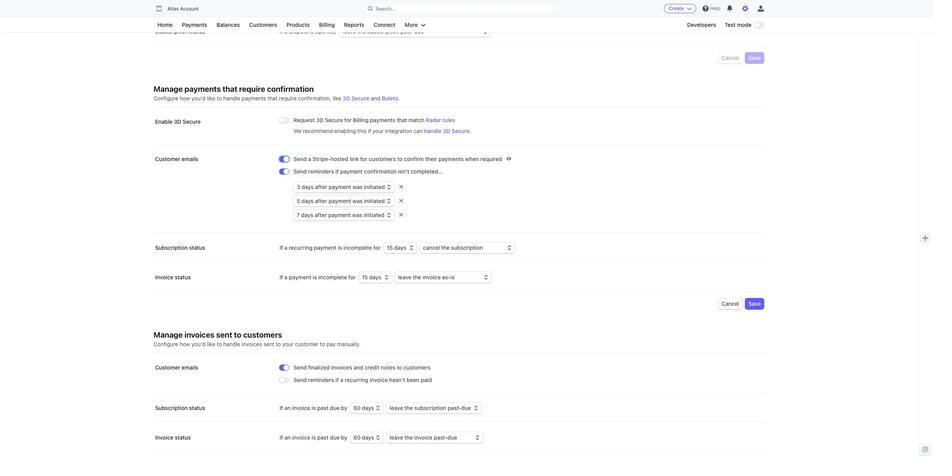 Task type: describe. For each thing, give the bounding box(es) containing it.
customers link
[[246, 20, 281, 30]]

account
[[180, 6, 199, 12]]

if a dispute is opened,
[[280, 28, 337, 35]]

on
[[314, 5, 320, 11]]

due for subscription status
[[330, 405, 340, 411]]

1 vertical spatial require
[[279, 95, 297, 102]]

handle for customers
[[224, 341, 240, 348]]

their
[[426, 156, 437, 162]]

request 3d secure for billing payments that match radar rules
[[294, 117, 456, 123]]

home
[[158, 21, 173, 28]]

boleto
[[382, 95, 399, 102]]

0 vertical spatial incomplete
[[344, 244, 372, 251]]

you'd for payments
[[192, 95, 206, 102]]

if for a
[[336, 377, 339, 383]]

1 vertical spatial and
[[354, 364, 364, 371]]

if for payment
[[336, 168, 339, 175]]

billing link
[[315, 20, 339, 30]]

manage invoices sent to customers configure how you'd like to handle invoices sent to your customer to pay manually.
[[154, 330, 361, 348]]

3d inside manage payments that require confirmation configure how you'd like to handle payments that require confirmation, like 3d secure and boleto .
[[343, 95, 350, 102]]

confirm
[[404, 156, 424, 162]]

manage for manage payments that require confirmation
[[154, 84, 183, 93]]

required
[[481, 156, 502, 162]]

take
[[237, 5, 247, 11]]

an for invoice status
[[285, 434, 291, 441]]

1 vertical spatial dispute
[[289, 28, 308, 35]]

integration
[[385, 128, 413, 134]]

invoice for subscription status
[[292, 405, 310, 411]]

0 horizontal spatial invoices
[[185, 330, 215, 339]]

enable 3d secure
[[155, 118, 201, 125]]

reports
[[344, 21, 365, 28]]

secure right enable
[[183, 118, 201, 125]]

notes
[[381, 364, 396, 371]]

help
[[711, 5, 721, 11]]

customer for send finalized invoices and credit notes to customers
[[155, 364, 180, 371]]

test
[[725, 21, 736, 28]]

configure for manage payments that require confirmation
[[154, 95, 178, 102]]

2 vertical spatial recurring
[[345, 377, 369, 383]]

the
[[180, 5, 188, 11]]

emails for send finalized invoices and credit notes to customers
[[182, 364, 198, 371]]

emails for send a stripe-hosted link for customers to confirm their payments when required
[[182, 156, 198, 162]]

0 vertical spatial require
[[239, 84, 265, 93]]

4 if from the top
[[280, 405, 283, 411]]

manually.
[[337, 341, 361, 348]]

1 vertical spatial invoices
[[242, 341, 262, 348]]

1 horizontal spatial when
[[466, 156, 479, 162]]

2 cancel button from the top
[[719, 298, 743, 309]]

1 vertical spatial recurring
[[289, 244, 313, 251]]

by for subscription status
[[341, 405, 348, 411]]

how for payments
[[180, 95, 190, 102]]

due for invoice status
[[330, 434, 340, 441]]

test mode
[[725, 21, 752, 28]]

customer emails for send a stripe-hosted link for customers to confirm their payments when required
[[155, 156, 198, 162]]

opened
[[294, 5, 313, 11]]

enable
[[155, 118, 173, 125]]

subscription status for if a dispute is opened,
[[155, 28, 205, 35]]

products link
[[283, 20, 314, 30]]

search…
[[376, 6, 396, 11]]

rules
[[443, 117, 456, 123]]

an for subscription status
[[285, 405, 291, 411]]

configure the steps you'd like to take when a dispute is opened on a recurring card payment.
[[154, 5, 387, 11]]

how for invoices
[[180, 341, 190, 348]]

card
[[351, 5, 362, 11]]

0 vertical spatial recurring
[[326, 5, 349, 11]]

1 cancel button from the top
[[719, 53, 743, 63]]

handle for confirmation
[[224, 95, 240, 102]]

0 vertical spatial if
[[368, 128, 371, 134]]

past for invoice status
[[318, 434, 329, 441]]

0 horizontal spatial billing
[[319, 21, 335, 28]]

send finalized invoices and credit notes to customers
[[294, 364, 431, 371]]

atlas account
[[168, 6, 199, 12]]

we
[[294, 128, 302, 134]]

payments
[[182, 21, 207, 28]]

to inside manage payments that require confirmation configure how you'd like to handle payments that require confirmation, like 3d secure and boleto .
[[217, 95, 222, 102]]

customers inside the manage invoices sent to customers configure how you'd like to handle invoices sent to your customer to pay manually.
[[243, 330, 282, 339]]

confirmation for require
[[267, 84, 314, 93]]

1 configure from the top
[[154, 5, 178, 11]]

balances
[[217, 21, 240, 28]]

configure for manage invoices sent to customers
[[154, 341, 178, 348]]

radar
[[426, 117, 441, 123]]

3d down rules
[[443, 128, 451, 134]]

request
[[294, 117, 315, 123]]

if a payment is incomplete for
[[280, 274, 356, 281]]

0 vertical spatial that
[[223, 84, 238, 93]]

2 vertical spatial payment
[[289, 274, 312, 281]]

handle 3d secure link
[[425, 127, 470, 135]]

. inside manage payments that require confirmation configure how you'd like to handle payments that require confirmation, like 3d secure and boleto .
[[399, 95, 400, 102]]

connect link
[[370, 20, 400, 30]]

send for send reminders if a recurring invoice hasn't been paid
[[294, 377, 307, 383]]

1 vertical spatial billing
[[353, 117, 369, 123]]

isn't
[[399, 168, 410, 175]]

1 horizontal spatial .
[[470, 128, 472, 134]]

customer
[[295, 341, 319, 348]]

reports link
[[341, 20, 369, 30]]

link
[[350, 156, 359, 162]]

by for invoice status
[[341, 434, 348, 441]]

invoice for if an invoice is past due by
[[155, 434, 173, 441]]

customers
[[249, 21, 277, 28]]

hosted
[[331, 156, 349, 162]]

payment.
[[363, 5, 387, 11]]

subscription status for if a recurring payment is incomplete for
[[155, 244, 205, 251]]

send reminders if payment confirmation isn't completed…
[[294, 168, 443, 175]]

enabling
[[335, 128, 356, 134]]



Task type: locate. For each thing, give the bounding box(es) containing it.
0 vertical spatial subscription status
[[155, 28, 205, 35]]

0 vertical spatial payment
[[341, 168, 363, 175]]

send for send reminders if payment confirmation isn't completed…
[[294, 168, 307, 175]]

0 vertical spatial billing
[[319, 21, 335, 28]]

customer emails for send finalized invoices and credit notes to customers
[[155, 364, 198, 371]]

1 how from the top
[[180, 95, 190, 102]]

more
[[405, 21, 418, 28]]

manage
[[154, 84, 183, 93], [154, 330, 183, 339]]

pay
[[327, 341, 336, 348]]

save for second save button from the top
[[749, 300, 762, 307]]

manage for manage invoices sent to customers
[[154, 330, 183, 339]]

connect
[[374, 21, 396, 28]]

1 save from the top
[[749, 54, 762, 61]]

if down hosted
[[336, 168, 339, 175]]

subscription for if a dispute is opened,
[[155, 28, 188, 35]]

2 vertical spatial customers
[[404, 364, 431, 371]]

0 vertical spatial handle
[[224, 95, 240, 102]]

3d up recommend
[[316, 117, 324, 123]]

help button
[[700, 2, 724, 15]]

save
[[749, 54, 762, 61], [749, 300, 762, 307]]

1 vertical spatial subscription
[[155, 244, 188, 251]]

2 vertical spatial handle
[[224, 341, 240, 348]]

completed…
[[411, 168, 443, 175]]

you'd
[[205, 5, 219, 11], [192, 95, 206, 102], [192, 341, 206, 348]]

2 subscription from the top
[[155, 244, 188, 251]]

and
[[371, 95, 381, 102], [354, 364, 364, 371]]

steps
[[189, 5, 203, 11]]

handle
[[224, 95, 240, 102], [425, 128, 442, 134], [224, 341, 240, 348]]

mode
[[738, 21, 752, 28]]

1 horizontal spatial dispute
[[289, 28, 308, 35]]

invoice status for if an invoice is past due by
[[155, 434, 191, 441]]

2 if from the top
[[280, 244, 283, 251]]

.
[[399, 95, 400, 102], [470, 128, 472, 134]]

0 vertical spatial if an invoice is past due by
[[280, 405, 348, 411]]

2 horizontal spatial payment
[[341, 168, 363, 175]]

1 vertical spatial past
[[318, 434, 329, 441]]

reminders for a
[[308, 377, 334, 383]]

confirmation inside manage payments that require confirmation configure how you'd like to handle payments that require confirmation, like 3d secure and boleto .
[[267, 84, 314, 93]]

confirmation,
[[298, 95, 332, 102]]

paid
[[421, 377, 432, 383]]

1 horizontal spatial payment
[[314, 244, 337, 251]]

1 due from the top
[[330, 405, 340, 411]]

payment for confirmation
[[341, 168, 363, 175]]

0 horizontal spatial .
[[399, 95, 400, 102]]

send a stripe-hosted link for customers to confirm their payments when required
[[294, 156, 502, 162]]

2 past from the top
[[318, 434, 329, 441]]

reminders down 'finalized'
[[308, 377, 334, 383]]

1 horizontal spatial invoices
[[242, 341, 262, 348]]

2 invoice status from the top
[[155, 434, 191, 441]]

0 vertical spatial emails
[[182, 156, 198, 162]]

2 customer emails from the top
[[155, 364, 198, 371]]

1 if an invoice is past due by from the top
[[280, 405, 348, 411]]

secure inside manage payments that require confirmation configure how you'd like to handle payments that require confirmation, like 3d secure and boleto .
[[352, 95, 370, 102]]

Search… search field
[[364, 4, 555, 13]]

2 reminders from the top
[[308, 377, 334, 383]]

send reminders if a recurring invoice hasn't been paid
[[294, 377, 432, 383]]

that
[[223, 84, 238, 93], [268, 95, 278, 102], [397, 117, 407, 123]]

1 horizontal spatial confirmation
[[364, 168, 397, 175]]

1 vertical spatial manage
[[154, 330, 183, 339]]

customer emails
[[155, 156, 198, 162], [155, 364, 198, 371]]

create
[[669, 5, 684, 11]]

0 vertical spatial save button
[[746, 53, 765, 63]]

5 if from the top
[[280, 434, 283, 441]]

1 horizontal spatial sent
[[264, 341, 275, 348]]

how inside the manage invoices sent to customers configure how you'd like to handle invoices sent to your customer to pay manually.
[[180, 341, 190, 348]]

2 horizontal spatial that
[[397, 117, 407, 123]]

and inside manage payments that require confirmation configure how you'd like to handle payments that require confirmation, like 3d secure and boleto .
[[371, 95, 381, 102]]

dispute down "opened" on the top left of the page
[[289, 28, 308, 35]]

2 how from the top
[[180, 341, 190, 348]]

0 vertical spatial customer
[[155, 156, 180, 162]]

cancel
[[722, 54, 740, 61], [722, 300, 740, 307]]

1 send from the top
[[294, 156, 307, 162]]

confirmation for payment
[[364, 168, 397, 175]]

if down send finalized invoices and credit notes to customers on the bottom left of page
[[336, 377, 339, 383]]

you'd inside the manage invoices sent to customers configure how you'd like to handle invoices sent to your customer to pay manually.
[[192, 341, 206, 348]]

1 if from the top
[[280, 28, 283, 35]]

your down the 'request 3d secure for billing payments that match radar rules'
[[373, 128, 384, 134]]

0 vertical spatial invoices
[[185, 330, 215, 339]]

1 customer emails from the top
[[155, 156, 198, 162]]

0 vertical spatial manage
[[154, 84, 183, 93]]

opened,
[[316, 28, 337, 35]]

emails
[[182, 156, 198, 162], [182, 364, 198, 371]]

0 horizontal spatial confirmation
[[267, 84, 314, 93]]

and up the send reminders if a recurring invoice hasn't been paid
[[354, 364, 364, 371]]

notifications image
[[727, 5, 734, 12]]

1 horizontal spatial your
[[373, 128, 384, 134]]

2 by from the top
[[341, 434, 348, 441]]

match
[[409, 117, 425, 123]]

0 horizontal spatial your
[[283, 341, 294, 348]]

2 vertical spatial invoices
[[332, 364, 352, 371]]

invoice status for if a payment is incomplete for
[[155, 274, 191, 281]]

is
[[288, 5, 292, 11], [310, 28, 314, 35], [338, 244, 342, 251], [313, 274, 317, 281], [312, 405, 316, 411], [312, 434, 316, 441]]

when right take
[[249, 5, 262, 11]]

1 reminders from the top
[[308, 168, 334, 175]]

stripe-
[[313, 156, 331, 162]]

0 horizontal spatial when
[[249, 5, 262, 11]]

subscription
[[155, 28, 188, 35], [155, 244, 188, 251], [155, 405, 188, 411]]

2 vertical spatial configure
[[154, 341, 178, 348]]

0 vertical spatial subscription
[[155, 28, 188, 35]]

0 vertical spatial invoice
[[370, 377, 388, 383]]

1 vertical spatial incomplete
[[319, 274, 347, 281]]

1 horizontal spatial and
[[371, 95, 381, 102]]

how inside manage payments that require confirmation configure how you'd like to handle payments that require confirmation, like 3d secure and boleto .
[[180, 95, 190, 102]]

0 vertical spatial reminders
[[308, 168, 334, 175]]

1 vertical spatial subscription status
[[155, 244, 205, 251]]

1 vertical spatial how
[[180, 341, 190, 348]]

you'd for invoices
[[192, 341, 206, 348]]

atlas account button
[[154, 3, 207, 14]]

1 vertical spatial invoice
[[292, 405, 310, 411]]

1 customer from the top
[[155, 156, 180, 162]]

2 configure from the top
[[154, 95, 178, 102]]

like inside the manage invoices sent to customers configure how you'd like to handle invoices sent to your customer to pay manually.
[[207, 341, 216, 348]]

0 vertical spatial how
[[180, 95, 190, 102]]

if an invoice is past due by for invoice status
[[280, 434, 348, 441]]

your
[[373, 128, 384, 134], [283, 341, 294, 348]]

1 vertical spatial if
[[336, 168, 339, 175]]

manage inside the manage invoices sent to customers configure how you'd like to handle invoices sent to your customer to pay manually.
[[154, 330, 183, 339]]

reminders down "stripe-"
[[308, 168, 334, 175]]

1 horizontal spatial that
[[268, 95, 278, 102]]

3 configure from the top
[[154, 341, 178, 348]]

2 vertical spatial subscription
[[155, 405, 188, 411]]

incomplete
[[344, 244, 372, 251], [319, 274, 347, 281]]

subscription for if a recurring payment is incomplete for
[[155, 244, 188, 251]]

1 vertical spatial .
[[470, 128, 472, 134]]

if right 'this'
[[368, 128, 371, 134]]

0 vertical spatial .
[[399, 95, 400, 102]]

0 vertical spatial when
[[249, 5, 262, 11]]

1 vertical spatial sent
[[264, 341, 275, 348]]

billing up 'this'
[[353, 117, 369, 123]]

3 if from the top
[[280, 274, 283, 281]]

1 vertical spatial customer
[[155, 364, 180, 371]]

this
[[358, 128, 367, 134]]

2 an from the top
[[285, 434, 291, 441]]

0 vertical spatial cancel
[[722, 54, 740, 61]]

0 vertical spatial your
[[373, 128, 384, 134]]

customer
[[155, 156, 180, 162], [155, 364, 180, 371]]

configure inside manage payments that require confirmation configure how you'd like to handle payments that require confirmation, like 3d secure and boleto .
[[154, 95, 178, 102]]

recurring up "if a payment is incomplete for"
[[289, 244, 313, 251]]

2 horizontal spatial invoices
[[332, 364, 352, 371]]

due
[[330, 405, 340, 411], [330, 434, 340, 441]]

home link
[[154, 20, 177, 30]]

2 manage from the top
[[154, 330, 183, 339]]

2 if an invoice is past due by from the top
[[280, 434, 348, 441]]

customers
[[369, 156, 396, 162], [243, 330, 282, 339], [404, 364, 431, 371]]

secure
[[352, 95, 370, 102], [325, 117, 343, 123], [183, 118, 201, 125], [452, 128, 470, 134]]

send for send finalized invoices and credit notes to customers
[[294, 364, 307, 371]]

0 vertical spatial an
[[285, 405, 291, 411]]

confirmation down the send a stripe-hosted link for customers to confirm their payments when required
[[364, 168, 397, 175]]

4 send from the top
[[294, 377, 307, 383]]

handle inside the manage invoices sent to customers configure how you'd like to handle invoices sent to your customer to pay manually.
[[224, 341, 240, 348]]

1 horizontal spatial customers
[[369, 156, 396, 162]]

2 send from the top
[[294, 168, 307, 175]]

subscription status for if an invoice is past due by
[[155, 405, 205, 411]]

billing down "on"
[[319, 21, 335, 28]]

1 vertical spatial customer emails
[[155, 364, 198, 371]]

1 vertical spatial you'd
[[192, 95, 206, 102]]

1 horizontal spatial billing
[[353, 117, 369, 123]]

subscription for if an invoice is past due by
[[155, 405, 188, 411]]

3d right enable
[[174, 118, 181, 125]]

we recommend enabling this if your integration can handle 3d secure .
[[294, 128, 472, 134]]

secure down rules
[[452, 128, 470, 134]]

if a recurring payment is incomplete for
[[280, 244, 381, 251]]

your left customer
[[283, 341, 294, 348]]

3 subscription from the top
[[155, 405, 188, 411]]

save for 1st save button
[[749, 54, 762, 61]]

2 emails from the top
[[182, 364, 198, 371]]

boleto link
[[382, 95, 399, 102]]

atlas
[[168, 6, 179, 12]]

to
[[230, 5, 235, 11], [217, 95, 222, 102], [398, 156, 403, 162], [234, 330, 242, 339], [217, 341, 222, 348], [276, 341, 281, 348], [320, 341, 325, 348], [397, 364, 402, 371]]

manage inside manage payments that require confirmation configure how you'd like to handle payments that require confirmation, like 3d secure and boleto .
[[154, 84, 183, 93]]

0 horizontal spatial customers
[[243, 330, 282, 339]]

1 by from the top
[[341, 405, 348, 411]]

invoice status
[[155, 274, 191, 281], [155, 434, 191, 441]]

3d right confirmation,
[[343, 95, 350, 102]]

when left "required"
[[466, 156, 479, 162]]

invoice for if a payment is incomplete for
[[155, 274, 173, 281]]

for
[[345, 117, 352, 123], [360, 156, 368, 162], [374, 244, 381, 251], [349, 274, 356, 281]]

past for subscription status
[[318, 405, 329, 411]]

cancel for first cancel 'button' from the top
[[722, 54, 740, 61]]

and left "boleto"
[[371, 95, 381, 102]]

0 horizontal spatial dispute
[[268, 5, 287, 11]]

1 subscription from the top
[[155, 28, 188, 35]]

credit
[[365, 364, 380, 371]]

an
[[285, 405, 291, 411], [285, 434, 291, 441]]

1 subscription status from the top
[[155, 28, 205, 35]]

like
[[220, 5, 229, 11], [207, 95, 216, 102], [333, 95, 342, 102], [207, 341, 216, 348]]

hasn't
[[390, 377, 406, 383]]

0 vertical spatial by
[[341, 405, 348, 411]]

1 vertical spatial cancel
[[722, 300, 740, 307]]

0 vertical spatial invoice status
[[155, 274, 191, 281]]

can
[[414, 128, 423, 134]]

radar rules link
[[426, 116, 456, 124]]

more button
[[401, 20, 430, 30]]

1 vertical spatial save
[[749, 300, 762, 307]]

1 invoice status from the top
[[155, 274, 191, 281]]

handle inside manage payments that require confirmation configure how you'd like to handle payments that require confirmation, like 3d secure and boleto .
[[224, 95, 240, 102]]

1 save button from the top
[[746, 53, 765, 63]]

2 vertical spatial if
[[336, 377, 339, 383]]

0 vertical spatial confirmation
[[267, 84, 314, 93]]

3 send from the top
[[294, 364, 307, 371]]

if
[[280, 28, 283, 35], [280, 244, 283, 251], [280, 274, 283, 281], [280, 405, 283, 411], [280, 434, 283, 441]]

1 vertical spatial handle
[[425, 128, 442, 134]]

2 save from the top
[[749, 300, 762, 307]]

invoice for invoice status
[[292, 434, 310, 441]]

manage payments that require confirmation configure how you'd like to handle payments that require confirmation, like 3d secure and boleto .
[[154, 84, 400, 102]]

you'd inside manage payments that require confirmation configure how you'd like to handle payments that require confirmation, like 3d secure and boleto .
[[192, 95, 206, 102]]

balances link
[[213, 20, 244, 30]]

0 vertical spatial and
[[371, 95, 381, 102]]

status
[[189, 28, 205, 35], [189, 244, 205, 251], [175, 274, 191, 281], [189, 405, 205, 411], [175, 434, 191, 441]]

dispute up customers
[[268, 5, 287, 11]]

how
[[180, 95, 190, 102], [180, 341, 190, 348]]

payments link
[[178, 20, 211, 30]]

0 horizontal spatial sent
[[216, 330, 232, 339]]

1 vertical spatial an
[[285, 434, 291, 441]]

0 vertical spatial past
[[318, 405, 329, 411]]

3d secure link
[[343, 95, 370, 102]]

confirmation up confirmation,
[[267, 84, 314, 93]]

secure up the 'request 3d secure for billing payments that match radar rules'
[[352, 95, 370, 102]]

invoices
[[185, 330, 215, 339], [242, 341, 262, 348], [332, 364, 352, 371]]

1 an from the top
[[285, 405, 291, 411]]

Search… text field
[[364, 4, 555, 13]]

your inside the manage invoices sent to customers configure how you'd like to handle invoices sent to your customer to pay manually.
[[283, 341, 294, 348]]

create button
[[665, 4, 697, 13]]

1 vertical spatial confirmation
[[364, 168, 397, 175]]

1 invoice from the top
[[155, 274, 173, 281]]

configure inside the manage invoices sent to customers configure how you'd like to handle invoices sent to your customer to pay manually.
[[154, 341, 178, 348]]

past
[[318, 405, 329, 411], [318, 434, 329, 441]]

1 manage from the top
[[154, 84, 183, 93]]

1 emails from the top
[[182, 156, 198, 162]]

send
[[294, 156, 307, 162], [294, 168, 307, 175], [294, 364, 307, 371], [294, 377, 307, 383]]

payment
[[341, 168, 363, 175], [314, 244, 337, 251], [289, 274, 312, 281]]

send for send a stripe-hosted link for customers to confirm their payments when required
[[294, 156, 307, 162]]

1 vertical spatial that
[[268, 95, 278, 102]]

2 invoice from the top
[[155, 434, 173, 441]]

0 vertical spatial you'd
[[205, 5, 219, 11]]

developers
[[688, 21, 717, 28]]

developers link
[[684, 20, 721, 30]]

by
[[341, 405, 348, 411], [341, 434, 348, 441]]

3 subscription status from the top
[[155, 405, 205, 411]]

0 horizontal spatial require
[[239, 84, 265, 93]]

2 subscription status from the top
[[155, 244, 205, 251]]

recurring down send finalized invoices and credit notes to customers on the bottom left of page
[[345, 377, 369, 383]]

2 vertical spatial subscription status
[[155, 405, 205, 411]]

been
[[407, 377, 420, 383]]

1 cancel from the top
[[722, 54, 740, 61]]

2 save button from the top
[[746, 298, 765, 309]]

1 past from the top
[[318, 405, 329, 411]]

sent
[[216, 330, 232, 339], [264, 341, 275, 348]]

products
[[287, 21, 310, 28]]

reminders for payment
[[308, 168, 334, 175]]

secure up enabling
[[325, 117, 343, 123]]

finalized
[[308, 364, 330, 371]]

customer for send a stripe-hosted link for customers to confirm their payments when required
[[155, 156, 180, 162]]

recommend
[[303, 128, 333, 134]]

0 horizontal spatial that
[[223, 84, 238, 93]]

cancel for 1st cancel 'button' from the bottom
[[722, 300, 740, 307]]

2 due from the top
[[330, 434, 340, 441]]

0 vertical spatial customer emails
[[155, 156, 198, 162]]

2 horizontal spatial customers
[[404, 364, 431, 371]]

0 horizontal spatial and
[[354, 364, 364, 371]]

dispute
[[268, 5, 287, 11], [289, 28, 308, 35]]

1 vertical spatial by
[[341, 434, 348, 441]]

payment for is
[[314, 244, 337, 251]]

1 vertical spatial emails
[[182, 364, 198, 371]]

0 vertical spatial dispute
[[268, 5, 287, 11]]

1 vertical spatial invoice
[[155, 434, 173, 441]]

0 vertical spatial due
[[330, 405, 340, 411]]

if an invoice is past due by for subscription status
[[280, 405, 348, 411]]

0 vertical spatial cancel button
[[719, 53, 743, 63]]

1 vertical spatial save button
[[746, 298, 765, 309]]

1 vertical spatial when
[[466, 156, 479, 162]]

1 horizontal spatial require
[[279, 95, 297, 102]]

recurring left card
[[326, 5, 349, 11]]

save button
[[746, 53, 765, 63], [746, 298, 765, 309]]

2 customer from the top
[[155, 364, 180, 371]]

reminders
[[308, 168, 334, 175], [308, 377, 334, 383]]

1 vertical spatial due
[[330, 434, 340, 441]]

2 cancel from the top
[[722, 300, 740, 307]]

if
[[368, 128, 371, 134], [336, 168, 339, 175], [336, 377, 339, 383]]

1 vertical spatial payment
[[314, 244, 337, 251]]



Task type: vqa. For each thing, say whether or not it's contained in the screenshot.
top Subscription status
yes



